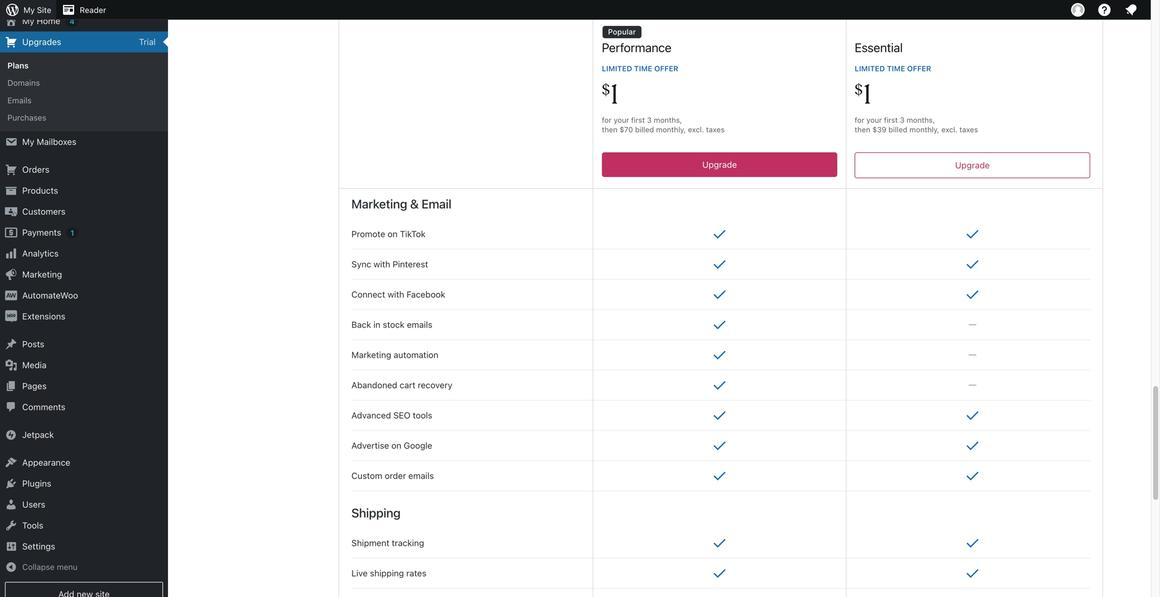 Task type: describe. For each thing, give the bounding box(es) containing it.
extensions link
[[0, 306, 168, 327]]

posts link
[[0, 334, 168, 355]]

advanced
[[351, 411, 391, 421]]

orders link
[[0, 159, 168, 180]]

shipping
[[370, 569, 404, 579]]

2 upgrade button from the left
[[855, 153, 1090, 179]]

analytics link
[[0, 243, 168, 264]]

collapse
[[22, 563, 55, 572]]

2 limited time offer from the left
[[855, 64, 931, 73]]

domains
[[7, 78, 40, 88]]

monthly, for $39
[[910, 125, 939, 134]]

plans link
[[0, 57, 168, 74]]

orders
[[22, 164, 50, 175]]

extensions
[[22, 311, 65, 322]]

purchases
[[7, 113, 46, 122]]

1 time from the left
[[634, 64, 652, 73]]

marketing for marketing & email
[[351, 197, 407, 211]]

taxes for then $70 billed monthly, excl. taxes
[[706, 125, 725, 134]]

upgrade for second the upgrade button from right
[[702, 160, 737, 170]]

facebook
[[407, 290, 445, 300]]

tiktok
[[400, 229, 426, 239]]

0 horizontal spatial 1
[[70, 229, 74, 237]]

then for for your first 3 months, then $70 billed monthly, excl. taxes
[[602, 125, 617, 134]]

2 horizontal spatial 1
[[863, 78, 871, 112]]

1 vertical spatial emails
[[408, 471, 434, 481]]

posts
[[22, 339, 44, 349]]

appearance link
[[0, 453, 168, 474]]

users link
[[0, 495, 168, 516]]

shipping
[[351, 506, 401, 521]]

cart
[[400, 380, 415, 391]]

advanced seo tools
[[351, 411, 432, 421]]

advertise on google
[[351, 441, 432, 451]]

collapse menu link
[[0, 558, 168, 578]]

marketing & email
[[351, 197, 451, 211]]

site
[[37, 5, 51, 15]]

tracking
[[392, 539, 424, 549]]

performance
[[602, 40, 671, 55]]

mailboxes
[[37, 137, 76, 147]]

plugins link
[[0, 474, 168, 495]]

reader link
[[56, 0, 111, 20]]

trial
[[139, 37, 156, 47]]

emails
[[7, 96, 32, 105]]

0 horizontal spatial payments
[[22, 227, 61, 238]]

analytics
[[22, 248, 59, 259]]

custom order emails
[[351, 471, 434, 481]]

popular
[[608, 27, 636, 36]]

3 for $70
[[647, 116, 652, 124]]

first for $70
[[631, 116, 645, 124]]

products link
[[0, 180, 168, 201]]

abandoned
[[351, 380, 397, 391]]

customers
[[22, 206, 66, 217]]

for your first 3 months, then $39 billed monthly, excl. taxes
[[855, 116, 978, 134]]

essential
[[855, 40, 903, 55]]

back
[[351, 320, 371, 330]]

back in stock emails
[[351, 320, 432, 330]]

emails link
[[0, 92, 168, 109]]

$39
[[872, 125, 886, 134]]

img image for automatewoo
[[5, 290, 17, 302]]

customers link
[[0, 201, 168, 222]]

2 $ from the left
[[855, 81, 863, 99]]

media link
[[0, 355, 168, 376]]

excl. for then $39 billed monthly, excl. taxes
[[941, 125, 957, 134]]

billed for $70
[[635, 125, 654, 134]]

connect
[[351, 290, 385, 300]]

sync with pinterest
[[351, 259, 428, 270]]

purchases link
[[0, 109, 168, 126]]

img image for extensions
[[5, 311, 17, 323]]

img image for jetpack
[[5, 429, 17, 442]]

tools
[[413, 411, 432, 421]]

pages link
[[0, 376, 168, 397]]

seo
[[393, 411, 410, 421]]

recovery
[[418, 380, 452, 391]]

appearance
[[22, 458, 70, 468]]

abandoned cart recovery
[[351, 380, 452, 391]]

first for $39
[[884, 116, 898, 124]]

promote on tiktok
[[351, 229, 426, 239]]

marketing for marketing
[[22, 269, 62, 280]]

monthly, for $70
[[656, 125, 686, 134]]

shipment
[[351, 539, 389, 549]]

jetpack
[[22, 430, 54, 440]]

upgrades
[[22, 37, 61, 47]]

0 vertical spatial payments
[[351, 8, 406, 23]]

with for connect
[[388, 290, 404, 300]]

2 time from the left
[[887, 64, 905, 73]]

1 $ from the left
[[602, 81, 610, 99]]

live
[[351, 569, 368, 579]]

2 offer from the left
[[907, 64, 931, 73]]

promote
[[351, 229, 385, 239]]

my site
[[23, 5, 51, 15]]

advertise
[[351, 441, 389, 451]]

1 limited from the left
[[602, 64, 632, 73]]

with for sync
[[374, 259, 390, 270]]

home
[[37, 16, 60, 26]]

automatewoo
[[22, 290, 78, 301]]

comments link
[[0, 397, 168, 418]]

popular performance
[[602, 27, 671, 55]]



Task type: vqa. For each thing, say whether or not it's contained in the screenshot.
Manage Your Sites icon
no



Task type: locate. For each thing, give the bounding box(es) containing it.
first inside for your first 3 months, then $39 billed monthly, excl. taxes
[[884, 116, 898, 124]]

0 vertical spatial emails
[[407, 320, 432, 330]]

img image for payments
[[5, 227, 17, 239]]

1 vertical spatial on
[[391, 441, 401, 451]]

then for for your first 3 months, then $39 billed monthly, excl. taxes
[[855, 125, 870, 134]]

billed
[[635, 125, 654, 134], [889, 125, 907, 134]]

2 vertical spatial my
[[22, 137, 34, 147]]

img image inside jetpack link
[[5, 429, 17, 442]]

0 vertical spatial my
[[23, 5, 35, 15]]

marketing down analytics
[[22, 269, 62, 280]]

order
[[385, 471, 406, 481]]

then inside the for your first 3 months, then $70 billed monthly, excl. taxes
[[602, 125, 617, 134]]

1 up 'analytics' link at the top of page
[[70, 229, 74, 237]]

1 down essential
[[863, 78, 871, 112]]

sync
[[351, 259, 371, 270]]

your up $70
[[614, 116, 629, 124]]

0 horizontal spatial billed
[[635, 125, 654, 134]]

$ 1 down essential
[[855, 78, 871, 112]]

1 horizontal spatial offer
[[907, 64, 931, 73]]

1 horizontal spatial upgrade
[[955, 160, 990, 170]]

limited time offer
[[602, 64, 678, 73], [855, 64, 931, 73]]

1 excl. from the left
[[688, 125, 704, 134]]

for inside the for your first 3 months, then $70 billed monthly, excl. taxes
[[602, 116, 612, 124]]

0 horizontal spatial time
[[634, 64, 652, 73]]

monthly,
[[656, 125, 686, 134], [910, 125, 939, 134]]

1
[[611, 78, 618, 112], [863, 78, 871, 112], [70, 229, 74, 237]]

1 offer from the left
[[654, 64, 678, 73]]

0 horizontal spatial $
[[602, 81, 610, 99]]

reader
[[80, 5, 106, 15]]

1 months, from the left
[[654, 116, 682, 124]]

2 then from the left
[[855, 125, 870, 134]]

1 for from the left
[[602, 116, 612, 124]]

my home
[[22, 16, 60, 26]]

0 horizontal spatial upgrade
[[702, 160, 737, 170]]

time down performance
[[634, 64, 652, 73]]

0 vertical spatial marketing
[[351, 197, 407, 211]]

billed inside the for your first 3 months, then $70 billed monthly, excl. taxes
[[635, 125, 654, 134]]

1 then from the left
[[602, 125, 617, 134]]

your inside for your first 3 months, then $39 billed monthly, excl. taxes
[[866, 116, 882, 124]]

my profile image
[[1071, 3, 1085, 17]]

help image
[[1097, 2, 1112, 17]]

1 vertical spatial marketing
[[22, 269, 62, 280]]

0 horizontal spatial upgrade button
[[602, 153, 837, 177]]

first up $70
[[631, 116, 645, 124]]

2 your from the left
[[866, 116, 882, 124]]

limited time offer down performance
[[602, 64, 678, 73]]

0 horizontal spatial for
[[602, 116, 612, 124]]

1 horizontal spatial excl.
[[941, 125, 957, 134]]

your for $39
[[866, 116, 882, 124]]

for
[[602, 116, 612, 124], [855, 116, 864, 124]]

1 vertical spatial my
[[22, 16, 34, 26]]

2 vertical spatial marketing
[[351, 350, 391, 360]]

monthly, right $39
[[910, 125, 939, 134]]

tools link
[[0, 516, 168, 537]]

monthly, right $70
[[656, 125, 686, 134]]

my for my home
[[22, 16, 34, 26]]

for for for your first 3 months, then $70 billed monthly, excl. taxes
[[602, 116, 612, 124]]

domains link
[[0, 74, 168, 92]]

connect with facebook
[[351, 290, 445, 300]]

1 horizontal spatial 1
[[611, 78, 618, 112]]

0 horizontal spatial first
[[631, 116, 645, 124]]

billed inside for your first 3 months, then $39 billed monthly, excl. taxes
[[889, 125, 907, 134]]

tools
[[22, 521, 43, 531]]

1 horizontal spatial months,
[[907, 116, 935, 124]]

0 horizontal spatial offer
[[654, 64, 678, 73]]

1 first from the left
[[631, 116, 645, 124]]

marketing for marketing automation
[[351, 350, 391, 360]]

img image inside automatewoo link
[[5, 290, 17, 302]]

my site link
[[0, 0, 56, 20]]

0 horizontal spatial 3
[[647, 116, 652, 124]]

1 horizontal spatial monthly,
[[910, 125, 939, 134]]

on left tiktok
[[388, 229, 398, 239]]

monthly, inside the for your first 3 months, then $70 billed monthly, excl. taxes
[[656, 125, 686, 134]]

1 your from the left
[[614, 116, 629, 124]]

with right connect
[[388, 290, 404, 300]]

3 inside the for your first 3 months, then $70 billed monthly, excl. taxes
[[647, 116, 652, 124]]

excl. inside the for your first 3 months, then $70 billed monthly, excl. taxes
[[688, 125, 704, 134]]

2 $ 1 from the left
[[855, 78, 871, 112]]

my down purchases
[[22, 137, 34, 147]]

billed right $70
[[635, 125, 654, 134]]

1 horizontal spatial limited time offer
[[855, 64, 931, 73]]

comments
[[22, 402, 65, 412]]

users
[[22, 500, 45, 510]]

automation
[[394, 350, 438, 360]]

emails
[[407, 320, 432, 330], [408, 471, 434, 481]]

upgrade for first the upgrade button from right
[[955, 160, 990, 170]]

$ 1 down performance
[[602, 78, 618, 112]]

my mailboxes
[[22, 137, 76, 147]]

3 img image from the top
[[5, 311, 17, 323]]

offer down performance
[[654, 64, 678, 73]]

1 horizontal spatial for
[[855, 116, 864, 124]]

1 horizontal spatial upgrade button
[[855, 153, 1090, 179]]

upgrade button
[[602, 153, 837, 177], [855, 153, 1090, 179]]

0 horizontal spatial limited time offer
[[602, 64, 678, 73]]

offer
[[654, 64, 678, 73], [907, 64, 931, 73]]

1 img image from the top
[[5, 227, 17, 239]]

marketing link
[[0, 264, 168, 285]]

plugins
[[22, 479, 51, 489]]

$ down essential
[[855, 81, 863, 99]]

1 horizontal spatial $
[[855, 81, 863, 99]]

img image inside extensions link
[[5, 311, 17, 323]]

2 first from the left
[[884, 116, 898, 124]]

then left $70
[[602, 125, 617, 134]]

your
[[614, 116, 629, 124], [866, 116, 882, 124]]

img image
[[5, 227, 17, 239], [5, 290, 17, 302], [5, 311, 17, 323], [5, 429, 17, 442]]

0 horizontal spatial excl.
[[688, 125, 704, 134]]

for for for your first 3 months, then $39 billed monthly, excl. taxes
[[855, 116, 864, 124]]

media
[[22, 360, 46, 370]]

menu
[[57, 563, 78, 572]]

excl. for then $70 billed monthly, excl. taxes
[[688, 125, 704, 134]]

marketing up promote on tiktok
[[351, 197, 407, 211]]

pages
[[22, 381, 47, 391]]

0 vertical spatial with
[[374, 259, 390, 270]]

2 for from the left
[[855, 116, 864, 124]]

1 monthly, from the left
[[656, 125, 686, 134]]

1 horizontal spatial your
[[866, 116, 882, 124]]

4
[[70, 17, 75, 26]]

stock
[[383, 320, 405, 330]]

my down my site
[[22, 16, 34, 26]]

billed right $39
[[889, 125, 907, 134]]

0 horizontal spatial months,
[[654, 116, 682, 124]]

on for promote
[[388, 229, 398, 239]]

email
[[422, 197, 451, 211]]

live shipping rates
[[351, 569, 426, 579]]

1 horizontal spatial then
[[855, 125, 870, 134]]

for inside for your first 3 months, then $39 billed monthly, excl. taxes
[[855, 116, 864, 124]]

months, for $39
[[907, 116, 935, 124]]

2 taxes from the left
[[959, 125, 978, 134]]

emails right the order
[[408, 471, 434, 481]]

on left "google"
[[391, 441, 401, 451]]

marketing
[[351, 197, 407, 211], [22, 269, 62, 280], [351, 350, 391, 360]]

$
[[602, 81, 610, 99], [855, 81, 863, 99]]

2 months, from the left
[[907, 116, 935, 124]]

months, inside for your first 3 months, then $39 billed monthly, excl. taxes
[[907, 116, 935, 124]]

0 horizontal spatial taxes
[[706, 125, 725, 134]]

1 taxes from the left
[[706, 125, 725, 134]]

on for advertise
[[391, 441, 401, 451]]

1 horizontal spatial first
[[884, 116, 898, 124]]

1 horizontal spatial payments
[[351, 8, 406, 23]]

billed for $39
[[889, 125, 907, 134]]

first up $39
[[884, 116, 898, 124]]

pinterest
[[393, 259, 428, 270]]

custom
[[351, 471, 382, 481]]

1 3 from the left
[[647, 116, 652, 124]]

time
[[634, 64, 652, 73], [887, 64, 905, 73]]

limited down performance
[[602, 64, 632, 73]]

taxes for then $39 billed monthly, excl. taxes
[[959, 125, 978, 134]]

1 billed from the left
[[635, 125, 654, 134]]

4 img image from the top
[[5, 429, 17, 442]]

first
[[631, 116, 645, 124], [884, 116, 898, 124]]

in
[[373, 320, 380, 330]]

0 horizontal spatial $ 1
[[602, 78, 618, 112]]

on
[[388, 229, 398, 239], [391, 441, 401, 451]]

months, for $70
[[654, 116, 682, 124]]

collapse menu
[[22, 563, 78, 572]]

taxes inside the for your first 3 months, then $70 billed monthly, excl. taxes
[[706, 125, 725, 134]]

then left $39
[[855, 125, 870, 134]]

products
[[22, 185, 58, 196]]

rates
[[406, 569, 426, 579]]

1 horizontal spatial 3
[[900, 116, 905, 124]]

marketing automation
[[351, 350, 438, 360]]

2 monthly, from the left
[[910, 125, 939, 134]]

0 vertical spatial on
[[388, 229, 398, 239]]

first inside the for your first 3 months, then $70 billed monthly, excl. taxes
[[631, 116, 645, 124]]

1 horizontal spatial time
[[887, 64, 905, 73]]

upgrade
[[702, 160, 737, 170], [955, 160, 990, 170]]

payments
[[351, 8, 406, 23], [22, 227, 61, 238]]

your for $70
[[614, 116, 629, 124]]

with right sync
[[374, 259, 390, 270]]

settings
[[22, 542, 55, 552]]

$70
[[620, 125, 633, 134]]

1 limited time offer from the left
[[602, 64, 678, 73]]

1 horizontal spatial limited
[[855, 64, 885, 73]]

1 horizontal spatial $ 1
[[855, 78, 871, 112]]

0 horizontal spatial monthly,
[[656, 125, 686, 134]]

1 upgrade button from the left
[[602, 153, 837, 177]]

1 vertical spatial with
[[388, 290, 404, 300]]

0 horizontal spatial then
[[602, 125, 617, 134]]

$ down performance
[[602, 81, 610, 99]]

1 vertical spatial payments
[[22, 227, 61, 238]]

limited down essential
[[855, 64, 885, 73]]

1 horizontal spatial taxes
[[959, 125, 978, 134]]

excl. inside for your first 3 months, then $39 billed monthly, excl. taxes
[[941, 125, 957, 134]]

0 horizontal spatial your
[[614, 116, 629, 124]]

manage your notifications image
[[1124, 2, 1138, 17]]

1 horizontal spatial billed
[[889, 125, 907, 134]]

3
[[647, 116, 652, 124], [900, 116, 905, 124]]

then inside for your first 3 months, then $39 billed monthly, excl. taxes
[[855, 125, 870, 134]]

my left site at top left
[[23, 5, 35, 15]]

3 inside for your first 3 months, then $39 billed monthly, excl. taxes
[[900, 116, 905, 124]]

emails right stock
[[407, 320, 432, 330]]

my for my site
[[23, 5, 35, 15]]

months,
[[654, 116, 682, 124], [907, 116, 935, 124]]

then
[[602, 125, 617, 134], [855, 125, 870, 134]]

plans
[[7, 61, 29, 70]]

2 img image from the top
[[5, 290, 17, 302]]

google
[[404, 441, 432, 451]]

2 billed from the left
[[889, 125, 907, 134]]

marketing up abandoned
[[351, 350, 391, 360]]

my mailboxes link
[[0, 131, 168, 152]]

2 limited from the left
[[855, 64, 885, 73]]

limited time offer down essential
[[855, 64, 931, 73]]

limited
[[602, 64, 632, 73], [855, 64, 885, 73]]

offer up for your first 3 months, then $39 billed monthly, excl. taxes
[[907, 64, 931, 73]]

1 $ 1 from the left
[[602, 78, 618, 112]]

marketing inside marketing link
[[22, 269, 62, 280]]

automatewoo link
[[0, 285, 168, 306]]

my for my mailboxes
[[22, 137, 34, 147]]

1 down performance
[[611, 78, 618, 112]]

&
[[410, 197, 419, 211]]

your up $39
[[866, 116, 882, 124]]

time down essential
[[887, 64, 905, 73]]

2 3 from the left
[[900, 116, 905, 124]]

jetpack link
[[0, 425, 168, 446]]

my inside 'link'
[[22, 137, 34, 147]]

shipment tracking
[[351, 539, 424, 549]]

monthly, inside for your first 3 months, then $39 billed monthly, excl. taxes
[[910, 125, 939, 134]]

my
[[23, 5, 35, 15], [22, 16, 34, 26], [22, 137, 34, 147]]

months, inside the for your first 3 months, then $70 billed monthly, excl. taxes
[[654, 116, 682, 124]]

taxes inside for your first 3 months, then $39 billed monthly, excl. taxes
[[959, 125, 978, 134]]

settings link
[[0, 537, 168, 558]]

your inside the for your first 3 months, then $70 billed monthly, excl. taxes
[[614, 116, 629, 124]]

2 excl. from the left
[[941, 125, 957, 134]]

0 horizontal spatial limited
[[602, 64, 632, 73]]

3 for $39
[[900, 116, 905, 124]]



